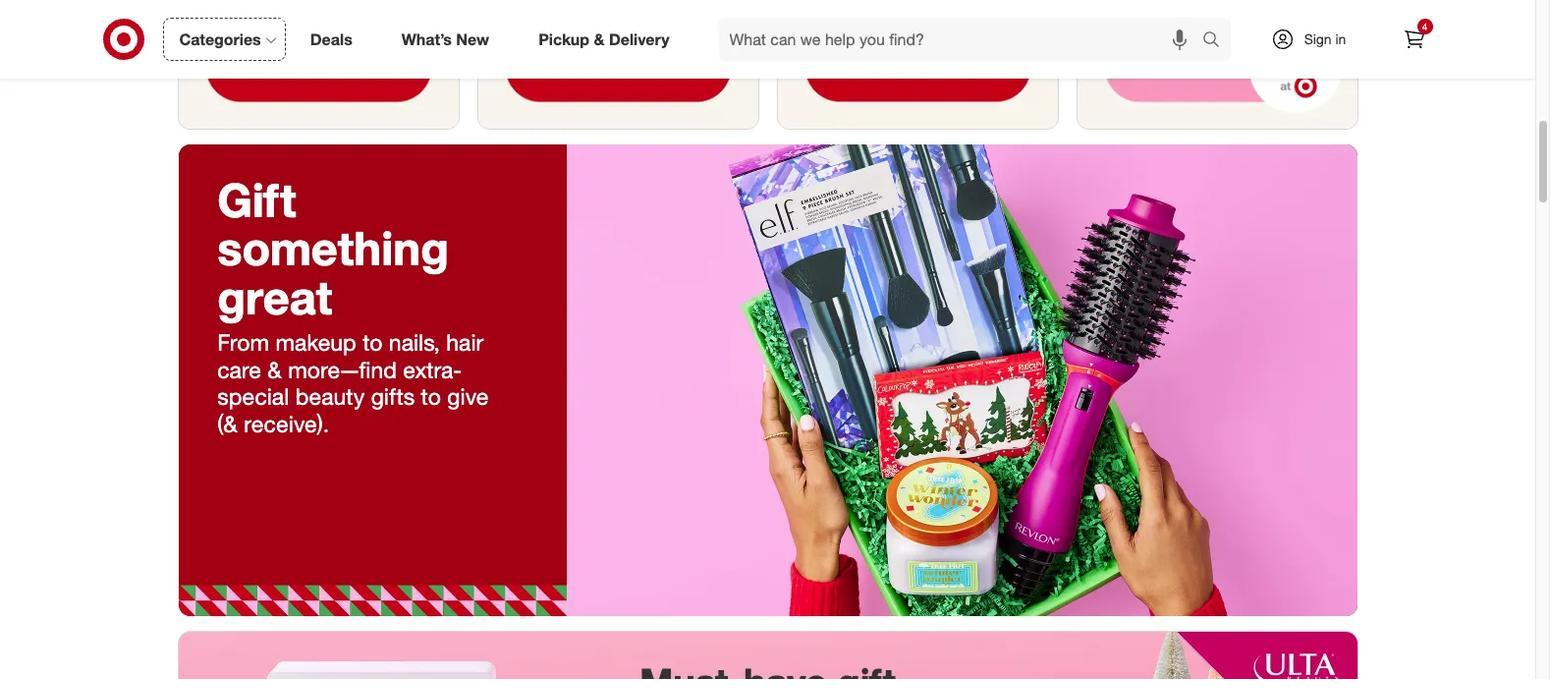 Task type: vqa. For each thing, say whether or not it's contained in the screenshot.
the topmost WOVENBYRD
no



Task type: describe. For each thing, give the bounding box(es) containing it.
in
[[1336, 30, 1347, 47]]

from
[[217, 328, 269, 356]]

4
[[1423, 21, 1428, 32]]

gift
[[217, 172, 296, 228]]

(&
[[217, 410, 238, 437]]

pickup & delivery
[[539, 29, 670, 49]]

categories link
[[163, 18, 286, 61]]

special
[[217, 383, 289, 410]]

what's new
[[402, 29, 490, 49]]

1 horizontal spatial &
[[594, 29, 605, 49]]

give
[[448, 383, 489, 410]]

receive).
[[244, 410, 329, 437]]

sign in
[[1305, 30, 1347, 47]]

beauty
[[295, 383, 365, 410]]

ulta beauty at target image
[[178, 632, 1358, 679]]

What can we help you find? suggestions appear below search field
[[718, 18, 1207, 61]]

deals link
[[294, 18, 377, 61]]

delivery
[[609, 29, 670, 49]]

4 link
[[1393, 18, 1436, 61]]

deals
[[310, 29, 353, 49]]

search button
[[1194, 18, 1241, 65]]

care
[[217, 356, 261, 383]]

pickup & delivery link
[[522, 18, 694, 61]]

sign
[[1305, 30, 1332, 47]]



Task type: locate. For each thing, give the bounding box(es) containing it.
new
[[456, 29, 490, 49]]

what's
[[402, 29, 452, 49]]

great
[[217, 269, 332, 325]]

search
[[1194, 31, 1241, 51]]

nails,
[[389, 328, 440, 356]]

0 vertical spatial &
[[594, 29, 605, 49]]

to left nails, at the left
[[363, 328, 383, 356]]

something
[[217, 221, 449, 277]]

categories
[[179, 29, 261, 49]]

makeup
[[276, 328, 357, 356]]

to left give
[[421, 383, 441, 410]]

extra-
[[403, 356, 462, 383]]

0 horizontal spatial &
[[268, 356, 282, 383]]

& right "care"
[[268, 356, 282, 383]]

& inside gift something great from makeup to nails, hair care & more—find extra- special beauty gifts to give (& receive).
[[268, 356, 282, 383]]

&
[[594, 29, 605, 49], [268, 356, 282, 383]]

1 vertical spatial &
[[268, 356, 282, 383]]

gifts
[[371, 383, 415, 410]]

gift something great from makeup to nails, hair care & more—find extra- special beauty gifts to give (& receive).
[[217, 172, 489, 437]]

more—find
[[288, 356, 397, 383]]

pickup
[[539, 29, 590, 49]]

0 horizontal spatial to
[[363, 328, 383, 356]]

1 vertical spatial to
[[421, 383, 441, 410]]

to
[[363, 328, 383, 356], [421, 383, 441, 410]]

sign in link
[[1255, 18, 1377, 61]]

& right pickup
[[594, 29, 605, 49]]

1 horizontal spatial to
[[421, 383, 441, 410]]

what's new link
[[385, 18, 514, 61]]

hair
[[447, 328, 484, 356]]

0 vertical spatial to
[[363, 328, 383, 356]]



